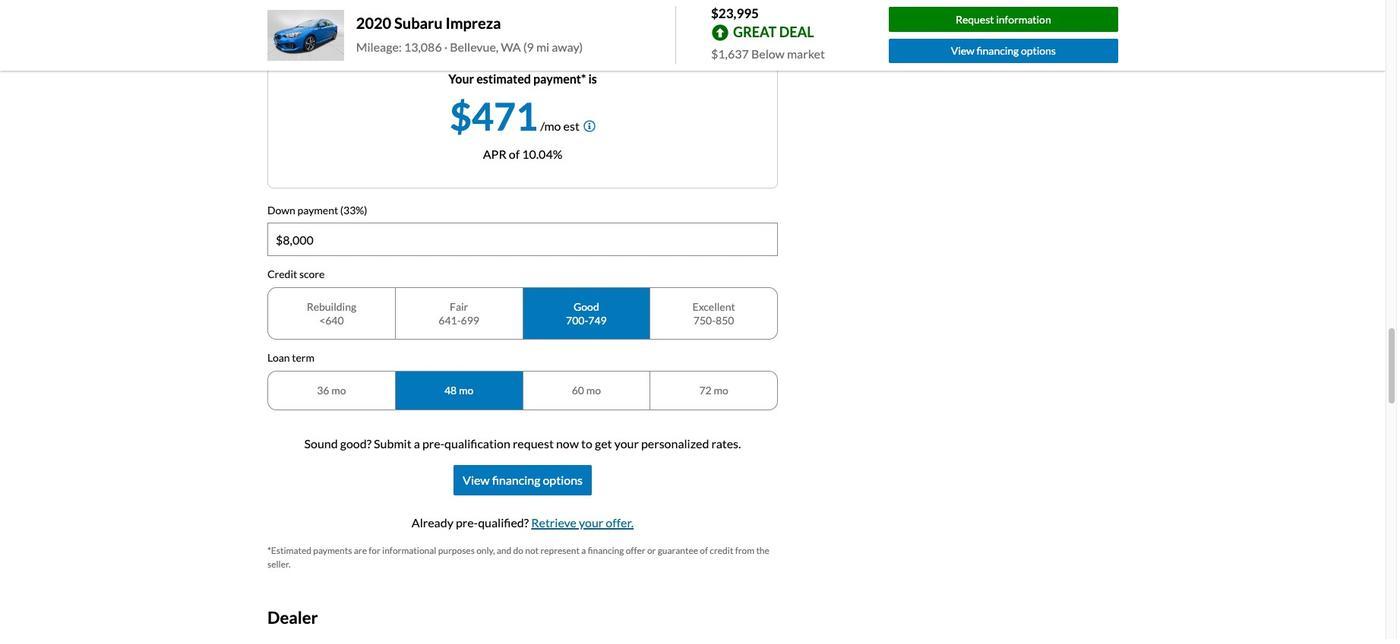 Task type: describe. For each thing, give the bounding box(es) containing it.
guarantee
[[658, 545, 699, 556]]

2020
[[356, 14, 392, 32]]

offer
[[626, 545, 646, 556]]

qualification
[[445, 436, 511, 450]]

1 vertical spatial options
[[543, 473, 583, 487]]

are
[[354, 545, 367, 556]]

good 700-749
[[566, 300, 607, 327]]

do
[[514, 545, 524, 556]]

48 mo
[[445, 384, 474, 397]]

shop with real, personalized rates
[[294, 14, 472, 28]]

loan
[[268, 351, 290, 364]]

and
[[497, 545, 512, 556]]

<640
[[319, 314, 344, 327]]

1 horizontal spatial view
[[951, 44, 975, 57]]

down
[[268, 203, 296, 216]]

0 horizontal spatial a
[[414, 436, 420, 450]]

mo for 60 mo
[[587, 384, 601, 397]]

for
[[369, 545, 381, 556]]

to
[[582, 436, 593, 450]]

impreza
[[446, 14, 501, 32]]

term
[[292, 351, 315, 364]]

mo for 36 mo
[[332, 384, 346, 397]]

rebuilding <640
[[307, 300, 357, 327]]

$471
[[450, 93, 538, 139]]

13,086
[[404, 40, 442, 54]]

10.04%
[[522, 146, 563, 161]]

shop
[[294, 14, 321, 28]]

deal
[[780, 23, 815, 40]]

only,
[[477, 545, 495, 556]]

750-
[[694, 314, 716, 327]]

0 vertical spatial options
[[1022, 44, 1057, 57]]

is
[[589, 71, 597, 86]]

0 horizontal spatial pre-
[[423, 436, 445, 450]]

est
[[564, 118, 580, 133]]

credit
[[268, 268, 297, 281]]

72 mo
[[700, 384, 729, 397]]

request information
[[956, 13, 1052, 26]]

1 vertical spatial pre-
[[456, 515, 478, 530]]

(33%)
[[340, 203, 368, 216]]

48
[[445, 384, 457, 397]]

the
[[757, 545, 770, 556]]

score
[[299, 268, 325, 281]]

credit score
[[268, 268, 325, 281]]

estimated
[[477, 71, 531, 86]]

0 horizontal spatial of
[[509, 146, 520, 161]]

wa
[[501, 40, 521, 54]]

$471 /mo est
[[450, 93, 580, 139]]

699
[[461, 314, 480, 327]]

market
[[788, 46, 825, 60]]

1 horizontal spatial personalized
[[642, 436, 710, 450]]

1 horizontal spatial your
[[615, 436, 639, 450]]

mi
[[537, 40, 550, 54]]

submit
[[374, 436, 412, 450]]

Down payment (33%) text field
[[268, 224, 778, 256]]

36
[[317, 384, 330, 397]]

0 horizontal spatial view financing options button
[[454, 465, 592, 495]]

or
[[648, 545, 656, 556]]

rates.
[[712, 436, 742, 450]]

excellent
[[693, 300, 736, 313]]

mo for 48 mo
[[459, 384, 474, 397]]

great deal
[[734, 23, 815, 40]]

(9
[[524, 40, 534, 54]]

60 mo
[[572, 384, 601, 397]]

0 vertical spatial view financing options button
[[889, 39, 1119, 63]]

not
[[525, 545, 539, 556]]

qualified?
[[478, 515, 529, 530]]

·
[[445, 40, 448, 54]]

dealer
[[268, 607, 318, 628]]

credit
[[710, 545, 734, 556]]

0 horizontal spatial personalized
[[375, 14, 443, 28]]

represent
[[541, 545, 580, 556]]

request
[[956, 13, 995, 26]]



Task type: locate. For each thing, give the bounding box(es) containing it.
1 vertical spatial view financing options
[[463, 473, 583, 487]]

payment
[[298, 203, 338, 216]]

*estimated payments are for informational purposes only, and do not represent a financing offer or guarantee of credit from the seller.
[[268, 545, 770, 570]]

of
[[509, 146, 520, 161], [700, 545, 709, 556]]

subaru
[[395, 14, 443, 32]]

personalized up 13,086
[[375, 14, 443, 28]]

1 horizontal spatial options
[[1022, 44, 1057, 57]]

pre-
[[423, 436, 445, 450], [456, 515, 478, 530]]

1 horizontal spatial view financing options button
[[889, 39, 1119, 63]]

your estimated payment* is
[[449, 71, 597, 86]]

2 mo from the left
[[459, 384, 474, 397]]

0 vertical spatial pre-
[[423, 436, 445, 450]]

$23,995
[[712, 5, 759, 21]]

0 vertical spatial financing
[[977, 44, 1020, 57]]

view financing options
[[951, 44, 1057, 57], [463, 473, 583, 487]]

of right apr
[[509, 146, 520, 161]]

1 vertical spatial personalized
[[642, 436, 710, 450]]

view financing options button down the "request information" button
[[889, 39, 1119, 63]]

mo right 60
[[587, 384, 601, 397]]

your
[[449, 71, 474, 86]]

view financing options down the "request information" button
[[951, 44, 1057, 57]]

purposes
[[438, 545, 475, 556]]

retrieve
[[532, 515, 577, 530]]

1 vertical spatial financing
[[492, 473, 541, 487]]

mo
[[332, 384, 346, 397], [459, 384, 474, 397], [587, 384, 601, 397], [714, 384, 729, 397]]

personalized
[[375, 14, 443, 28], [642, 436, 710, 450]]

1 vertical spatial your
[[579, 515, 604, 530]]

away)
[[552, 40, 583, 54]]

financing down sound good? submit a pre-qualification request now to get your personalized rates.
[[492, 473, 541, 487]]

0 vertical spatial view
[[951, 44, 975, 57]]

850
[[716, 314, 735, 327]]

financing
[[977, 44, 1020, 57], [492, 473, 541, 487], [588, 545, 624, 556]]

sound good? submit a pre-qualification request now to get your personalized rates.
[[304, 436, 742, 450]]

real,
[[349, 14, 372, 28]]

mileage:
[[356, 40, 402, 54]]

payments
[[313, 545, 352, 556]]

retrieve your offer. link
[[532, 515, 634, 530]]

a right represent
[[582, 545, 586, 556]]

1 vertical spatial view
[[463, 473, 490, 487]]

mo right the 72
[[714, 384, 729, 397]]

0 vertical spatial a
[[414, 436, 420, 450]]

pre- right submit
[[423, 436, 445, 450]]

72
[[700, 384, 712, 397]]

already pre-qualified? retrieve your offer.
[[412, 515, 634, 530]]

down payment (33%)
[[268, 203, 368, 216]]

rates
[[445, 14, 472, 28]]

of inside *estimated payments are for informational purposes only, and do not represent a financing offer or guarantee of credit from the seller.
[[700, 545, 709, 556]]

fair 641-699
[[439, 300, 480, 327]]

info circle image
[[584, 120, 596, 132]]

2 horizontal spatial financing
[[977, 44, 1020, 57]]

2 vertical spatial financing
[[588, 545, 624, 556]]

loan term
[[268, 351, 315, 364]]

financing down the "request information" button
[[977, 44, 1020, 57]]

1 horizontal spatial financing
[[588, 545, 624, 556]]

0 horizontal spatial options
[[543, 473, 583, 487]]

a inside *estimated payments are for informational purposes only, and do not represent a financing offer or guarantee of credit from the seller.
[[582, 545, 586, 556]]

1 vertical spatial of
[[700, 545, 709, 556]]

view down request
[[951, 44, 975, 57]]

pre- up purposes
[[456, 515, 478, 530]]

financing inside *estimated payments are for informational purposes only, and do not represent a financing offer or guarantee of credit from the seller.
[[588, 545, 624, 556]]

view down qualification
[[463, 473, 490, 487]]

1 vertical spatial view financing options button
[[454, 465, 592, 495]]

apr
[[483, 146, 507, 161]]

options down information
[[1022, 44, 1057, 57]]

sound
[[304, 436, 338, 450]]

2020 subaru impreza image
[[268, 10, 344, 61]]

36 mo
[[317, 384, 346, 397]]

0 horizontal spatial view
[[463, 473, 490, 487]]

with
[[323, 14, 347, 28]]

options
[[1022, 44, 1057, 57], [543, 473, 583, 487]]

request information button
[[889, 7, 1119, 32]]

excellent 750-850
[[693, 300, 736, 327]]

2020 subaru impreza mileage: 13,086 · bellevue, wa (9 mi away)
[[356, 14, 583, 54]]

1 horizontal spatial of
[[700, 545, 709, 556]]

a
[[414, 436, 420, 450], [582, 545, 586, 556]]

mo right 36
[[332, 384, 346, 397]]

request
[[513, 436, 554, 450]]

0 vertical spatial personalized
[[375, 14, 443, 28]]

already
[[412, 515, 454, 530]]

from
[[736, 545, 755, 556]]

rebuilding
[[307, 300, 357, 313]]

4 mo from the left
[[714, 384, 729, 397]]

749
[[589, 314, 607, 327]]

apr of 10.04%
[[483, 146, 563, 161]]

offer.
[[606, 515, 634, 530]]

0 vertical spatial your
[[615, 436, 639, 450]]

0 horizontal spatial your
[[579, 515, 604, 530]]

payment*
[[534, 71, 586, 86]]

*estimated
[[268, 545, 312, 556]]

0 vertical spatial of
[[509, 146, 520, 161]]

view financing options down sound good? submit a pre-qualification request now to get your personalized rates.
[[463, 473, 583, 487]]

0 horizontal spatial financing
[[492, 473, 541, 487]]

financing left offer
[[588, 545, 624, 556]]

good
[[574, 300, 600, 313]]

mo right 48
[[459, 384, 474, 397]]

1 mo from the left
[[332, 384, 346, 397]]

$1,637
[[712, 46, 749, 60]]

of left credit at the right of page
[[700, 545, 709, 556]]

fair
[[450, 300, 468, 313]]

641-
[[439, 314, 461, 327]]

$1,637 below market
[[712, 46, 825, 60]]

1 horizontal spatial a
[[582, 545, 586, 556]]

1 horizontal spatial view financing options
[[951, 44, 1057, 57]]

0 horizontal spatial view financing options
[[463, 473, 583, 487]]

1 horizontal spatial pre-
[[456, 515, 478, 530]]

1 vertical spatial a
[[582, 545, 586, 556]]

view financing options button down sound good? submit a pre-qualification request now to get your personalized rates.
[[454, 465, 592, 495]]

3 mo from the left
[[587, 384, 601, 397]]

get
[[595, 436, 612, 450]]

your left offer.
[[579, 515, 604, 530]]

a right submit
[[414, 436, 420, 450]]

your right get
[[615, 436, 639, 450]]

your
[[615, 436, 639, 450], [579, 515, 604, 530]]

bellevue,
[[450, 40, 499, 54]]

60
[[572, 384, 585, 397]]

view
[[951, 44, 975, 57], [463, 473, 490, 487]]

great
[[734, 23, 777, 40]]

personalized left rates.
[[642, 436, 710, 450]]

good?
[[340, 436, 372, 450]]

information
[[997, 13, 1052, 26]]

700-
[[566, 314, 589, 327]]

informational
[[382, 545, 437, 556]]

view financing options button
[[889, 39, 1119, 63], [454, 465, 592, 495]]

mo for 72 mo
[[714, 384, 729, 397]]

options down now
[[543, 473, 583, 487]]

seller.
[[268, 558, 291, 570]]

below
[[752, 46, 785, 60]]

0 vertical spatial view financing options
[[951, 44, 1057, 57]]



Task type: vqa. For each thing, say whether or not it's contained in the screenshot.
the rightmost A
yes



